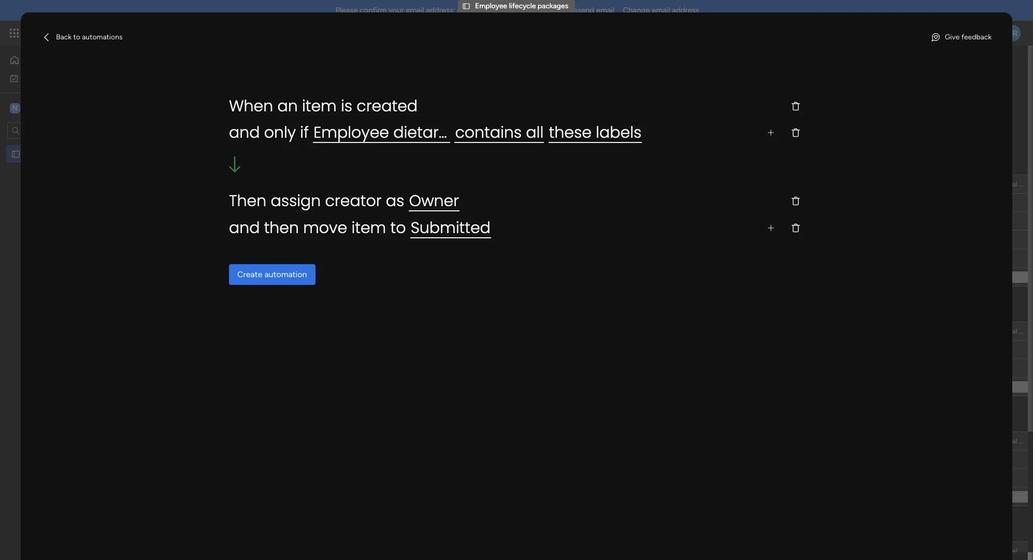Task type: describe. For each thing, give the bounding box(es) containing it.
monday work management
[[46, 27, 161, 39]]

0 vertical spatial employee
[[475, 2, 507, 10]]

is
[[341, 95, 352, 117]]

2 ideal arrival date from the top
[[980, 327, 1033, 336]]

back to automations button
[[37, 29, 127, 46]]

arrival for 3rd ideal arrival date field from the bottom
[[997, 327, 1018, 336]]

family
[[431, 235, 452, 244]]

submitted inside field
[[178, 158, 228, 171]]

hide
[[489, 125, 504, 133]]

employee lifecycle packages
[[475, 2, 569, 10]]

restriction
[[452, 122, 528, 144]]

address
[[672, 6, 699, 15]]

confirm
[[360, 6, 387, 15]]

dietary
[[393, 122, 447, 144]]

my work image
[[9, 73, 19, 83]]

these labels
[[549, 122, 642, 144]]

your
[[389, 6, 404, 15]]

back to automations
[[56, 33, 123, 41]]

1 ideal arrival date field from the top
[[977, 179, 1033, 190]]

feedback
[[962, 33, 992, 41]]

resend email link
[[569, 6, 615, 15]]

change email address link
[[623, 6, 699, 15]]

contains
[[455, 122, 522, 144]]

2 date from the top
[[1020, 327, 1033, 336]]

give feedback link
[[926, 29, 996, 46]]

4 ideal arrival date field from the top
[[977, 545, 1033, 557]]

help image
[[968, 28, 978, 38]]

0 horizontal spatial item
[[302, 95, 337, 117]]

an
[[277, 95, 298, 117]]

wedding
[[438, 217, 467, 225]]

when an item is created
[[229, 95, 418, 117]]

sort
[[449, 125, 463, 133]]

1 ideal arrival date from the top
[[980, 180, 1033, 188]]

1 vertical spatial submitted
[[411, 217, 491, 239]]

arrival for first ideal arrival date field
[[997, 180, 1018, 188]]

to inside button
[[73, 33, 80, 41]]

filter button
[[381, 121, 430, 137]]

create automation button
[[229, 265, 315, 285]]

please confirm your email address: robinsongreg175@gmail.com
[[336, 6, 559, 15]]

when
[[229, 95, 273, 117]]

automations
[[82, 33, 123, 41]]

Search in workspace field
[[22, 124, 87, 136]]

give
[[945, 33, 960, 41]]

and for and only if employee dietary restriction
[[229, 122, 260, 144]]

person button
[[332, 121, 377, 137]]

4 ideal arrival date from the top
[[980, 546, 1033, 555]]

hide button
[[472, 121, 511, 137]]

robinsongreg175@gmail.com
[[457, 6, 559, 15]]

all
[[526, 122, 544, 144]]

these
[[549, 122, 592, 144]]

created
[[357, 95, 418, 117]]

create automation
[[237, 270, 307, 280]]

change
[[623, 6, 650, 15]]

ai assistant button
[[219, 121, 278, 137]]

3 ideal arrival date field from the top
[[977, 436, 1033, 447]]

Search field
[[296, 122, 327, 136]]

and then move item to submitted
[[229, 217, 491, 239]]

family illness
[[431, 235, 473, 244]]

search everything image
[[945, 28, 956, 38]]

person
[[349, 125, 371, 133]]

resend
[[569, 6, 594, 15]]

address:
[[426, 6, 455, 15]]

then assign creator as owner
[[229, 190, 459, 212]]

n button
[[7, 99, 103, 117]]

and for and then move item to submitted
[[229, 217, 260, 239]]



Task type: locate. For each thing, give the bounding box(es) containing it.
create
[[237, 270, 262, 280]]

resend email
[[569, 6, 615, 15]]

0 vertical spatial submitted
[[178, 158, 228, 171]]

assistant
[[244, 124, 274, 133]]

baby
[[444, 198, 460, 207]]

ai logo image
[[223, 125, 231, 133]]

submitted
[[178, 158, 228, 171], [411, 217, 491, 239]]

and only if employee dietary restriction
[[229, 122, 528, 144]]

3 ideal arrival date from the top
[[980, 437, 1033, 445]]

email right the change
[[652, 6, 670, 15]]

greg robinson image
[[1004, 25, 1021, 41]]

3 date from the top
[[1020, 437, 1033, 445]]

ideal arrival date
[[980, 180, 1033, 188], [980, 327, 1033, 336], [980, 437, 1033, 445], [980, 546, 1033, 555]]

0 horizontal spatial to
[[73, 33, 80, 41]]

and
[[229, 122, 260, 144], [229, 217, 260, 239]]

monday
[[46, 27, 82, 39]]

date
[[1020, 180, 1033, 188], [1020, 327, 1033, 336], [1020, 437, 1033, 445], [1020, 546, 1033, 555]]

filter
[[397, 125, 413, 133]]

change email address
[[623, 6, 699, 15]]

automation
[[265, 270, 307, 280]]

back
[[56, 33, 71, 41]]

3 email from the left
[[652, 6, 670, 15]]

ai
[[235, 124, 242, 133]]

0 horizontal spatial email
[[406, 6, 424, 15]]

move
[[303, 217, 347, 239]]

4 date from the top
[[1020, 546, 1033, 555]]

1 horizontal spatial submitted
[[411, 217, 491, 239]]

work
[[84, 27, 102, 39]]

1 horizontal spatial to
[[390, 217, 406, 239]]

to down as
[[390, 217, 406, 239]]

chart
[[238, 97, 256, 106]]

sort button
[[433, 121, 469, 137]]

arrival for fourth ideal arrival date field from the top of the page
[[997, 546, 1018, 555]]

item
[[302, 95, 337, 117], [352, 217, 386, 239]]

email for change email address
[[652, 6, 670, 15]]

to
[[73, 33, 80, 41], [390, 217, 406, 239]]

0 vertical spatial and
[[229, 122, 260, 144]]

arrival
[[997, 180, 1018, 188], [997, 327, 1018, 336], [997, 437, 1018, 445], [997, 546, 1018, 555]]

email
[[406, 6, 424, 15], [596, 6, 615, 15], [652, 6, 670, 15]]

illness
[[454, 235, 473, 244]]

item down the creator
[[352, 217, 386, 239]]

packages
[[538, 2, 569, 10]]

2 email from the left
[[596, 6, 615, 15]]

0 vertical spatial item
[[302, 95, 337, 117]]

arrow down image
[[417, 123, 430, 135]]

select product image
[[9, 28, 20, 38]]

list box
[[0, 143, 132, 303]]

public board image
[[11, 149, 21, 159]]

submitted down 'ai logo'
[[178, 158, 228, 171]]

arrival for 3rd ideal arrival date field
[[997, 437, 1018, 445]]

add view image
[[270, 98, 274, 105]]

management
[[105, 27, 161, 39]]

1 vertical spatial to
[[390, 217, 406, 239]]

employee left lifecycle
[[475, 2, 507, 10]]

lifecycle
[[509, 2, 536, 10]]

to right back
[[73, 33, 80, 41]]

give feedback button
[[926, 29, 996, 46]]

please
[[336, 6, 358, 15]]

ideal for 3rd ideal arrival date field
[[980, 437, 995, 445]]

only
[[264, 122, 296, 144]]

1 horizontal spatial item
[[352, 217, 386, 239]]

employee
[[475, 2, 507, 10], [314, 122, 389, 144]]

ideal for first ideal arrival date field
[[980, 180, 995, 188]]

1 vertical spatial employee
[[314, 122, 389, 144]]

4 ideal from the top
[[980, 546, 995, 555]]

labels
[[596, 122, 642, 144]]

workspace image
[[10, 102, 20, 114]]

1 horizontal spatial employee
[[475, 2, 507, 10]]

assign
[[271, 190, 321, 212]]

submitted down baby at the left top
[[411, 217, 491, 239]]

chart button
[[230, 93, 264, 110]]

1 and from the top
[[229, 122, 260, 144]]

n
[[12, 103, 18, 112]]

1 horizontal spatial email
[[596, 6, 615, 15]]

1 vertical spatial and
[[229, 217, 260, 239]]

2 arrival from the top
[[997, 327, 1018, 336]]

1 email from the left
[[406, 6, 424, 15]]

then
[[229, 190, 266, 212]]

4 arrival from the top
[[997, 546, 1018, 555]]

employee down is
[[314, 122, 389, 144]]

v2 search image
[[288, 123, 296, 135]]

0 horizontal spatial employee
[[314, 122, 389, 144]]

email right resend on the top right
[[596, 6, 615, 15]]

then
[[264, 217, 299, 239]]

3 arrival from the top
[[997, 437, 1018, 445]]

owner
[[409, 190, 459, 212]]

contains all
[[455, 122, 544, 144]]

email for resend email
[[596, 6, 615, 15]]

1 vertical spatial item
[[352, 217, 386, 239]]

ideal for 3rd ideal arrival date field from the bottom
[[980, 327, 995, 336]]

as
[[386, 190, 404, 212]]

ai assistant
[[235, 124, 274, 133]]

option
[[0, 145, 132, 147]]

ideal
[[980, 180, 995, 188], [980, 327, 995, 336], [980, 437, 995, 445], [980, 546, 995, 555]]

item up search field
[[302, 95, 337, 117]]

3 ideal from the top
[[980, 437, 995, 445]]

1 ideal from the top
[[980, 180, 995, 188]]

creator
[[325, 190, 382, 212]]

home image
[[9, 55, 20, 65]]

email right your
[[406, 6, 424, 15]]

2 horizontal spatial email
[[652, 6, 670, 15]]

ideal for fourth ideal arrival date field from the top of the page
[[980, 546, 995, 555]]

Ideal Arrival Date field
[[977, 179, 1033, 190], [977, 326, 1033, 337], [977, 436, 1033, 447], [977, 545, 1033, 557]]

give feedback
[[945, 33, 992, 41]]

0 horizontal spatial submitted
[[178, 158, 228, 171]]

2 ideal arrival date field from the top
[[977, 326, 1033, 337]]

0 vertical spatial to
[[73, 33, 80, 41]]

2 ideal from the top
[[980, 327, 995, 336]]

2 and from the top
[[229, 217, 260, 239]]

1 date from the top
[[1020, 180, 1033, 188]]

1 arrival from the top
[[997, 180, 1018, 188]]

if
[[300, 122, 309, 144]]

Submitted field
[[176, 158, 231, 171]]



Task type: vqa. For each thing, say whether or not it's contained in the screenshot.
Mention button
no



